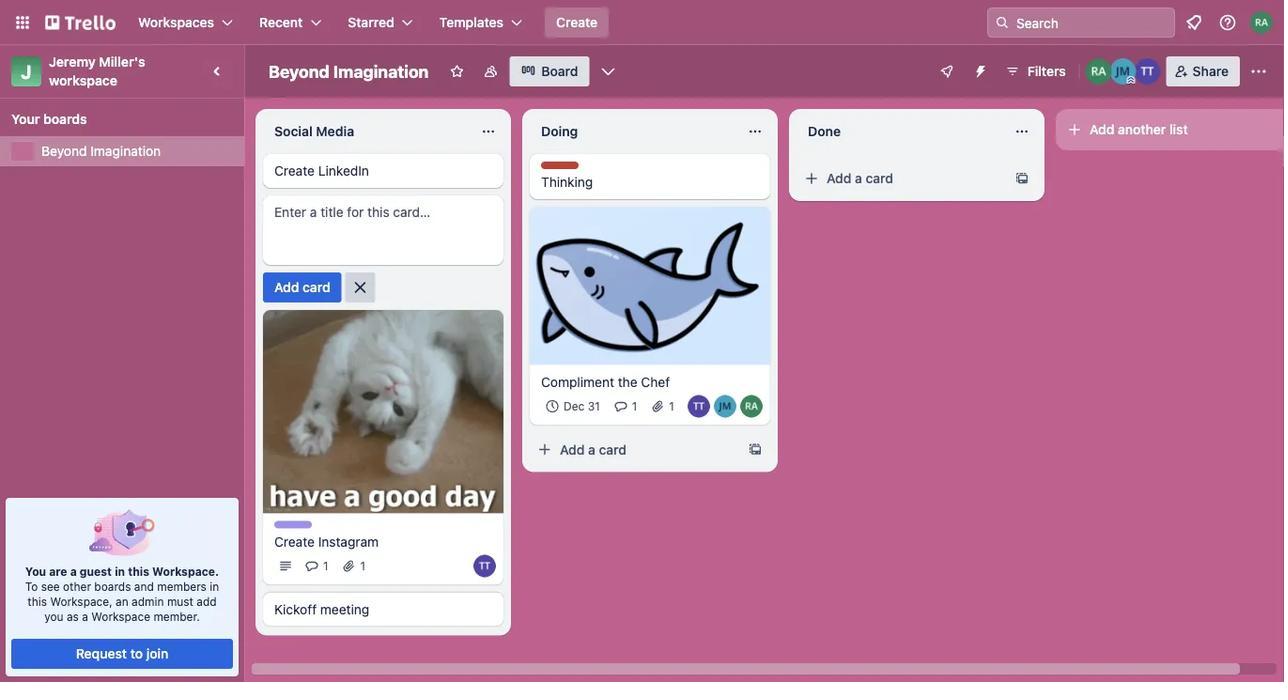 Task type: vqa. For each thing, say whether or not it's contained in the screenshot.
Greg Robinson (gregrobinson96) image
no



Task type: describe. For each thing, give the bounding box(es) containing it.
templates
[[440, 15, 504, 30]]

workspace
[[91, 610, 150, 623]]

31
[[588, 400, 600, 413]]

doing
[[541, 124, 578, 139]]

show menu image
[[1250, 62, 1269, 81]]

open information menu image
[[1219, 13, 1238, 32]]

add another list button
[[1056, 109, 1285, 150]]

compliment the chef
[[541, 374, 670, 390]]

1 down instagram
[[360, 560, 366, 573]]

boards inside 'element'
[[43, 111, 87, 127]]

add another list
[[1090, 122, 1189, 137]]

1 horizontal spatial terry turtle (terryturtle) image
[[1135, 58, 1161, 85]]

another
[[1119, 122, 1167, 137]]

and
[[134, 580, 154, 593]]

1 down chef
[[669, 400, 675, 413]]

jeremy miller's workspace
[[49, 54, 149, 88]]

search image
[[995, 15, 1010, 30]]

Done text field
[[797, 117, 1004, 147]]

add
[[197, 595, 217, 608]]

kickoff
[[274, 601, 317, 617]]

create from template… image for doing
[[748, 442, 763, 457]]

an
[[116, 595, 129, 608]]

primary element
[[0, 0, 1285, 45]]

create linkedin link
[[274, 162, 492, 180]]

you are a guest in this workspace. to see other boards and members in this workspace, an admin must add you as a workspace member.
[[25, 565, 219, 623]]

boards inside you are a guest in this workspace. to see other boards and members in this workspace, an admin must add you as a workspace member.
[[94, 580, 131, 593]]

linkedin
[[318, 163, 369, 179]]

add down done
[[827, 171, 852, 186]]

see
[[41, 580, 60, 593]]

add down dec 31 option
[[560, 442, 585, 457]]

card for done
[[866, 171, 894, 186]]

0 horizontal spatial in
[[115, 565, 125, 578]]

create button
[[545, 8, 609, 38]]

1 horizontal spatial jeremy miller (jeremymiller198) image
[[1111, 58, 1137, 85]]

add card button
[[263, 273, 342, 303]]

1 horizontal spatial this
[[128, 565, 149, 578]]

filters
[[1028, 63, 1066, 79]]

workspaces button
[[127, 8, 244, 38]]

color: bold red, title: "thoughts" element
[[541, 162, 593, 176]]

list
[[1170, 122, 1189, 137]]

1 vertical spatial in
[[210, 580, 219, 593]]

admin
[[132, 595, 164, 608]]

a down 31
[[588, 442, 596, 457]]

meeting
[[320, 601, 370, 617]]

back to home image
[[45, 8, 116, 38]]

add card
[[274, 280, 330, 295]]

ruby anderson (rubyanderson7) image
[[1251, 11, 1273, 34]]

thinking
[[541, 174, 593, 190]]

add a card for done
[[827, 171, 894, 186]]

create instagram link
[[274, 532, 492, 551]]

request
[[76, 646, 127, 662]]

request to join
[[76, 646, 169, 662]]

Search field
[[1010, 8, 1175, 37]]

a right as
[[82, 610, 88, 623]]

1 down create instagram
[[323, 560, 329, 573]]

board link
[[510, 56, 590, 86]]

workspace
[[49, 73, 117, 88]]

compliment the chef link
[[541, 373, 759, 392]]

Enter a title for this card… text field
[[263, 195, 504, 265]]

done
[[808, 124, 841, 139]]

as
[[67, 610, 79, 623]]

your boards with 1 items element
[[11, 108, 224, 131]]

0 horizontal spatial beyond imagination
[[41, 143, 161, 159]]

create from template… image for done
[[1015, 171, 1030, 186]]

customize views image
[[599, 62, 618, 81]]

board
[[542, 63, 579, 79]]

dec
[[564, 400, 585, 413]]

filters button
[[1000, 56, 1072, 86]]

add left the another
[[1090, 122, 1115, 137]]



Task type: locate. For each thing, give the bounding box(es) containing it.
you
[[25, 565, 46, 578]]

a down done text field
[[855, 171, 863, 186]]

this
[[128, 565, 149, 578], [28, 595, 47, 608]]

you
[[44, 610, 64, 623]]

0 vertical spatial create from template… image
[[1015, 171, 1030, 186]]

a right are at the left bottom of the page
[[70, 565, 77, 578]]

boards
[[43, 111, 87, 127], [94, 580, 131, 593]]

add a card down 31
[[560, 442, 627, 457]]

card left cancel image
[[303, 280, 330, 295]]

add left cancel image
[[274, 280, 299, 295]]

to
[[130, 646, 143, 662]]

add
[[1090, 122, 1115, 137], [827, 171, 852, 186], [274, 280, 299, 295], [560, 442, 585, 457]]

Dec 31 checkbox
[[541, 395, 606, 418]]

add a card button down done text field
[[797, 164, 1008, 194]]

starred button
[[337, 8, 425, 38]]

0 notifications image
[[1183, 11, 1206, 34]]

1 vertical spatial imagination
[[91, 143, 161, 159]]

create down color: purple, title: none image
[[274, 534, 315, 549]]

1 vertical spatial terry turtle (terryturtle) image
[[688, 395, 711, 418]]

miller's
[[99, 54, 145, 70]]

0 horizontal spatial ruby anderson (rubyanderson7) image
[[741, 395, 763, 418]]

1 vertical spatial jeremy miller (jeremymiller198) image
[[714, 395, 737, 418]]

your
[[11, 111, 40, 127]]

0 vertical spatial imagination
[[333, 61, 429, 81]]

0 vertical spatial beyond
[[269, 61, 330, 81]]

1 vertical spatial this
[[28, 595, 47, 608]]

color: purple, title: none image
[[274, 521, 312, 529]]

beyond imagination inside text box
[[269, 61, 429, 81]]

share button
[[1167, 56, 1241, 86]]

1 horizontal spatial boards
[[94, 580, 131, 593]]

workspace,
[[50, 595, 113, 608]]

create down social
[[274, 163, 315, 179]]

1 horizontal spatial add a card button
[[797, 164, 1008, 194]]

add a card button for done
[[797, 164, 1008, 194]]

the
[[618, 374, 638, 390]]

create for create instagram
[[274, 534, 315, 549]]

0 horizontal spatial this
[[28, 595, 47, 608]]

boards up an
[[94, 580, 131, 593]]

1 horizontal spatial create from template… image
[[1015, 171, 1030, 186]]

terry turtle (terryturtle) image down compliment the chef link
[[688, 395, 711, 418]]

0 vertical spatial ruby anderson (rubyanderson7) image
[[1086, 58, 1112, 85]]

jeremy miller (jeremymiller198) image
[[1111, 58, 1137, 85], [714, 395, 737, 418]]

add a card down done
[[827, 171, 894, 186]]

add a card button for doing
[[530, 435, 741, 465]]

beyond imagination
[[269, 61, 429, 81], [41, 143, 161, 159]]

0 horizontal spatial card
[[303, 280, 330, 295]]

social media
[[274, 124, 354, 139]]

2 horizontal spatial card
[[866, 171, 894, 186]]

0 vertical spatial add a card button
[[797, 164, 1008, 194]]

workspace.
[[152, 565, 219, 578]]

0 horizontal spatial add a card
[[560, 442, 627, 457]]

compliment
[[541, 374, 615, 390]]

1 horizontal spatial ruby anderson (rubyanderson7) image
[[1086, 58, 1112, 85]]

workspace navigation collapse icon image
[[205, 58, 231, 85]]

boards right your
[[43, 111, 87, 127]]

0 horizontal spatial add a card button
[[530, 435, 741, 465]]

share
[[1193, 63, 1229, 79]]

create for create linkedin
[[274, 163, 315, 179]]

Board name text field
[[259, 56, 438, 86]]

automation image
[[966, 56, 992, 83]]

Social Media text field
[[263, 117, 470, 147]]

other
[[63, 580, 91, 593]]

instagram
[[318, 534, 379, 549]]

1
[[632, 400, 638, 413], [669, 400, 675, 413], [323, 560, 329, 573], [360, 560, 366, 573]]

templates button
[[428, 8, 534, 38]]

1 horizontal spatial beyond imagination
[[269, 61, 429, 81]]

members
[[157, 580, 207, 593]]

beyond down recent popup button at the top
[[269, 61, 330, 81]]

1 vertical spatial add a card
[[560, 442, 627, 457]]

dec 31
[[564, 400, 600, 413]]

0 horizontal spatial create from template… image
[[748, 442, 763, 457]]

1 vertical spatial create from template… image
[[748, 442, 763, 457]]

beyond
[[269, 61, 330, 81], [41, 143, 87, 159]]

0 vertical spatial boards
[[43, 111, 87, 127]]

social
[[274, 124, 313, 139]]

1 vertical spatial beyond imagination
[[41, 143, 161, 159]]

jeremy miller (jeremymiller198) image down compliment the chef link
[[714, 395, 737, 418]]

in right guest
[[115, 565, 125, 578]]

beyond imagination link
[[41, 142, 233, 161]]

ruby anderson (rubyanderson7) image
[[1086, 58, 1112, 85], [741, 395, 763, 418]]

terry turtle (terryturtle) image
[[474, 555, 496, 577]]

0 vertical spatial this
[[128, 565, 149, 578]]

card down done text field
[[866, 171, 894, 186]]

add a card for doing
[[560, 442, 627, 457]]

terry turtle (terryturtle) image left share button
[[1135, 58, 1161, 85]]

add a card
[[827, 171, 894, 186], [560, 442, 627, 457]]

0 horizontal spatial jeremy miller (jeremymiller198) image
[[714, 395, 737, 418]]

1 horizontal spatial card
[[599, 442, 627, 457]]

this down to at the bottom
[[28, 595, 47, 608]]

imagination down "starred" dropdown button
[[333, 61, 429, 81]]

0 vertical spatial terry turtle (terryturtle) image
[[1135, 58, 1161, 85]]

1 vertical spatial beyond
[[41, 143, 87, 159]]

1 vertical spatial add a card button
[[530, 435, 741, 465]]

1 vertical spatial card
[[303, 280, 330, 295]]

recent button
[[248, 8, 333, 38]]

beyond imagination down the your boards with 1 items 'element'
[[41, 143, 161, 159]]

card down 31
[[599, 442, 627, 457]]

0 horizontal spatial terry turtle (terryturtle) image
[[688, 395, 711, 418]]

join
[[146, 646, 169, 662]]

Doing text field
[[530, 117, 737, 147]]

0 horizontal spatial imagination
[[91, 143, 161, 159]]

0 vertical spatial beyond imagination
[[269, 61, 429, 81]]

in
[[115, 565, 125, 578], [210, 580, 219, 593]]

0 vertical spatial jeremy miller (jeremymiller198) image
[[1111, 58, 1137, 85]]

thoughts thinking
[[541, 163, 593, 190]]

create from template… image
[[1015, 171, 1030, 186], [748, 442, 763, 457]]

add a card button down 31
[[530, 435, 741, 465]]

guest
[[80, 565, 112, 578]]

2 vertical spatial card
[[599, 442, 627, 457]]

starred
[[348, 15, 394, 30]]

0 vertical spatial add a card
[[827, 171, 894, 186]]

imagination down the your boards with 1 items 'element'
[[91, 143, 161, 159]]

beyond inside text box
[[269, 61, 330, 81]]

0 horizontal spatial beyond
[[41, 143, 87, 159]]

1 down the
[[632, 400, 638, 413]]

2 vertical spatial create
[[274, 534, 315, 549]]

create up the board
[[556, 15, 598, 30]]

card
[[866, 171, 894, 186], [303, 280, 330, 295], [599, 442, 627, 457]]

imagination inside text box
[[333, 61, 429, 81]]

a
[[855, 171, 863, 186], [588, 442, 596, 457], [70, 565, 77, 578], [82, 610, 88, 623]]

create instagram
[[274, 534, 379, 549]]

your boards
[[11, 111, 87, 127]]

1 horizontal spatial in
[[210, 580, 219, 593]]

kickoff meeting
[[274, 601, 370, 617]]

member.
[[154, 610, 200, 623]]

to
[[25, 580, 38, 593]]

workspace visible image
[[483, 64, 498, 79]]

thoughts
[[541, 163, 593, 176]]

star or unstar board image
[[450, 64, 465, 79]]

card for doing
[[599, 442, 627, 457]]

1 vertical spatial boards
[[94, 580, 131, 593]]

power ups image
[[940, 64, 955, 79]]

0 vertical spatial card
[[866, 171, 894, 186]]

j
[[21, 60, 32, 82]]

beyond down your boards
[[41, 143, 87, 159]]

0 horizontal spatial boards
[[43, 111, 87, 127]]

beyond imagination down starred
[[269, 61, 429, 81]]

media
[[316, 124, 354, 139]]

workspaces
[[138, 15, 214, 30]]

must
[[167, 595, 194, 608]]

1 horizontal spatial add a card
[[827, 171, 894, 186]]

0 vertical spatial in
[[115, 565, 125, 578]]

kickoff meeting link
[[274, 600, 492, 619]]

imagination
[[333, 61, 429, 81], [91, 143, 161, 159]]

1 horizontal spatial beyond
[[269, 61, 330, 81]]

create
[[556, 15, 598, 30], [274, 163, 315, 179], [274, 534, 315, 549]]

cancel image
[[351, 278, 370, 297]]

0 vertical spatial create
[[556, 15, 598, 30]]

1 vertical spatial ruby anderson (rubyanderson7) image
[[741, 395, 763, 418]]

chef
[[641, 374, 670, 390]]

1 vertical spatial create
[[274, 163, 315, 179]]

jeremy miller (jeremymiller198) image down search field
[[1111, 58, 1137, 85]]

create for create
[[556, 15, 598, 30]]

thinking link
[[541, 173, 759, 192]]

add a card button
[[797, 164, 1008, 194], [530, 435, 741, 465]]

terry turtle (terryturtle) image
[[1135, 58, 1161, 85], [688, 395, 711, 418]]

jeremy
[[49, 54, 96, 70]]

this member is an admin of this board. image
[[1128, 76, 1136, 85]]

request to join button
[[11, 639, 233, 669]]

this up and
[[128, 565, 149, 578]]

in up add
[[210, 580, 219, 593]]

recent
[[259, 15, 303, 30]]

card inside button
[[303, 280, 330, 295]]

1 horizontal spatial imagination
[[333, 61, 429, 81]]

are
[[49, 565, 67, 578]]

create linkedin
[[274, 163, 369, 179]]

create inside 'button'
[[556, 15, 598, 30]]



